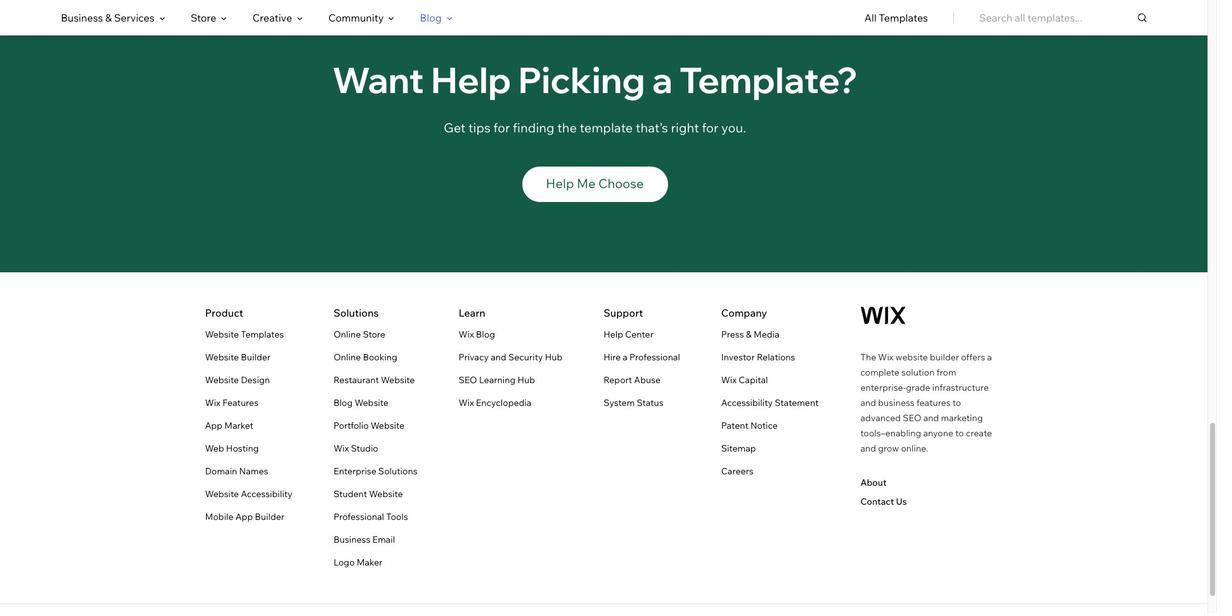 Task type: vqa. For each thing, say whether or not it's contained in the screenshot.
Wix related to Wix Features
yes



Task type: locate. For each thing, give the bounding box(es) containing it.
1 horizontal spatial templates
[[879, 11, 928, 24]]

template?
[[680, 58, 858, 102]]

1 vertical spatial solutions
[[378, 466, 418, 477]]

help
[[431, 58, 511, 102], [546, 175, 574, 191], [604, 329, 623, 340]]

for right tips
[[494, 120, 510, 136]]

investor
[[721, 352, 755, 363]]

1 horizontal spatial professional
[[630, 352, 680, 363]]

0 vertical spatial help
[[431, 58, 511, 102]]

business for business & services
[[61, 11, 103, 24]]

1 horizontal spatial accessibility
[[721, 397, 773, 409]]

contact us link
[[861, 496, 907, 508]]

business left services
[[61, 11, 103, 24]]

student website
[[334, 489, 403, 500]]

wix left studio
[[334, 443, 349, 454]]

maker
[[357, 557, 383, 569]]

solution
[[902, 367, 935, 378]]

online inside 'link'
[[334, 352, 361, 363]]

1 vertical spatial professional
[[334, 512, 384, 523]]

0 vertical spatial business
[[61, 11, 103, 24]]

a inside the wix website builder offers a complete solution from enterprise-grade infrastructure and business features to advanced seo and marketing tools–enabling anyone to create and grow online.
[[987, 352, 992, 363]]

wix for wix studio
[[334, 443, 349, 454]]

student website link
[[334, 487, 403, 502]]

blog website
[[334, 397, 389, 409]]

infrastructure
[[933, 382, 989, 394]]

from
[[937, 367, 957, 378]]

templates for website templates
[[241, 329, 284, 340]]

the
[[557, 120, 577, 136]]

builder up the 'design'
[[241, 352, 271, 363]]

wix left encyclopedia
[[459, 397, 474, 409]]

the wix website builder offers a complete solution from enterprise-grade infrastructure and business features to advanced seo and marketing tools–enabling anyone to create and grow online.
[[861, 352, 992, 454]]

mobile app builder
[[205, 512, 285, 523]]

investor relations link
[[721, 350, 795, 365]]

help inside help center link
[[604, 329, 623, 340]]

for left you.
[[702, 120, 719, 136]]

1 horizontal spatial help
[[546, 175, 574, 191]]

solutions
[[334, 307, 379, 319], [378, 466, 418, 477]]

wix capital link
[[721, 373, 768, 388]]

wix inside the wix website builder offers a complete solution from enterprise-grade infrastructure and business features to advanced seo and marketing tools–enabling anyone to create and grow online.
[[878, 352, 894, 363]]

professional tools
[[334, 512, 408, 523]]

portfolio website link
[[334, 418, 405, 434]]

1 horizontal spatial &
[[746, 329, 752, 340]]

0 horizontal spatial &
[[105, 11, 112, 24]]

report abuse
[[604, 375, 661, 386]]

solutions up online store
[[334, 307, 379, 319]]

professional inside the "hire a professional" link
[[630, 352, 680, 363]]

investor relations
[[721, 352, 795, 363]]

categories by subject element
[[61, 1, 453, 35]]

a
[[652, 58, 673, 102], [623, 352, 628, 363], [987, 352, 992, 363]]

Search search field
[[980, 0, 1147, 36]]

0 horizontal spatial accessibility
[[241, 489, 293, 500]]

portfolio
[[334, 420, 369, 432]]

and up advanced
[[861, 397, 876, 409]]

0 vertical spatial blog
[[420, 11, 442, 24]]

blog inside the categories by subject element
[[420, 11, 442, 24]]

& right the press
[[746, 329, 752, 340]]

2 online from the top
[[334, 352, 361, 363]]

0 vertical spatial online
[[334, 329, 361, 340]]

me
[[577, 175, 596, 191]]

seo down business
[[903, 413, 922, 424]]

marketing
[[941, 413, 983, 424]]

complete
[[861, 367, 900, 378]]

builder down website accessibility link
[[255, 512, 285, 523]]

help left me
[[546, 175, 574, 191]]

2 vertical spatial blog
[[334, 397, 353, 409]]

business up logo maker link
[[334, 534, 371, 546]]

& for media
[[746, 329, 752, 340]]

online for online booking
[[334, 352, 361, 363]]

templates inside "more wix pages" element
[[241, 329, 284, 340]]

1 vertical spatial to
[[956, 428, 964, 439]]

professional up the business email
[[334, 512, 384, 523]]

2 horizontal spatial blog
[[476, 329, 495, 340]]

help center link
[[604, 327, 654, 342]]

wix for wix capital
[[721, 375, 737, 386]]

a up that's
[[652, 58, 673, 102]]

app up the 'web'
[[205, 420, 223, 432]]

wix up complete
[[878, 352, 894, 363]]

business
[[61, 11, 103, 24], [334, 534, 371, 546]]

right
[[671, 120, 699, 136]]

hub right security on the bottom of page
[[545, 352, 563, 363]]

0 horizontal spatial professional
[[334, 512, 384, 523]]

&
[[105, 11, 112, 24], [746, 329, 752, 340]]

market
[[224, 420, 253, 432]]

learn
[[459, 307, 486, 319]]

get
[[444, 120, 466, 136]]

1 online from the top
[[334, 329, 361, 340]]

0 horizontal spatial a
[[623, 352, 628, 363]]

1 horizontal spatial business
[[334, 534, 371, 546]]

1 vertical spatial hub
[[518, 375, 535, 386]]

0 vertical spatial templates
[[879, 11, 928, 24]]

business inside "more wix pages" element
[[334, 534, 371, 546]]

builder
[[241, 352, 271, 363], [255, 512, 285, 523]]

0 vertical spatial store
[[191, 11, 216, 24]]

privacy and security hub link
[[459, 350, 563, 365]]

templates up website builder
[[241, 329, 284, 340]]

app inside app market link
[[205, 420, 223, 432]]

0 horizontal spatial store
[[191, 11, 216, 24]]

1 horizontal spatial seo
[[903, 413, 922, 424]]

wix blog
[[459, 329, 495, 340]]

0 vertical spatial professional
[[630, 352, 680, 363]]

seo
[[459, 375, 477, 386], [903, 413, 922, 424]]

to down infrastructure
[[953, 397, 961, 409]]

1 horizontal spatial blog
[[420, 11, 442, 24]]

online up restaurant
[[334, 352, 361, 363]]

a right the offers
[[987, 352, 992, 363]]

2 vertical spatial help
[[604, 329, 623, 340]]

app down the website accessibility
[[236, 512, 253, 523]]

capital
[[739, 375, 768, 386]]

1 for from the left
[[494, 120, 510, 136]]

1 vertical spatial &
[[746, 329, 752, 340]]

choose
[[599, 175, 644, 191]]

1 horizontal spatial store
[[363, 329, 385, 340]]

and up the learning
[[491, 352, 507, 363]]

grade
[[906, 382, 931, 394]]

restaurant website link
[[334, 373, 415, 388]]

anyone
[[924, 428, 954, 439]]

sitemap link
[[721, 441, 756, 456]]

system
[[604, 397, 635, 409]]

help up hire
[[604, 329, 623, 340]]

to down marketing
[[956, 428, 964, 439]]

enterprise solutions
[[334, 466, 418, 477]]

professional up abuse
[[630, 352, 680, 363]]

online up online booking
[[334, 329, 361, 340]]

online for online store
[[334, 329, 361, 340]]

help me choose
[[546, 175, 644, 191]]

0 horizontal spatial business
[[61, 11, 103, 24]]

2 horizontal spatial a
[[987, 352, 992, 363]]

learning
[[479, 375, 516, 386]]

seo down privacy
[[459, 375, 477, 386]]

1 vertical spatial help
[[546, 175, 574, 191]]

app
[[205, 420, 223, 432], [236, 512, 253, 523]]

templates inside categories. use the left and right arrow keys to navigate the menu element
[[879, 11, 928, 24]]

studio
[[351, 443, 378, 454]]

1 vertical spatial online
[[334, 352, 361, 363]]

all templates
[[865, 11, 928, 24]]

wix left features
[[205, 397, 221, 409]]

wix left capital
[[721, 375, 737, 386]]

1 vertical spatial blog
[[476, 329, 495, 340]]

0 horizontal spatial blog
[[334, 397, 353, 409]]

media
[[754, 329, 780, 340]]

1 vertical spatial seo
[[903, 413, 922, 424]]

0 vertical spatial &
[[105, 11, 112, 24]]

a right hire
[[623, 352, 628, 363]]

0 vertical spatial hub
[[545, 352, 563, 363]]

and down features
[[924, 413, 939, 424]]

& inside "more wix pages" element
[[746, 329, 752, 340]]

0 horizontal spatial for
[[494, 120, 510, 136]]

1 vertical spatial app
[[236, 512, 253, 523]]

business for business email
[[334, 534, 371, 546]]

contact
[[861, 496, 894, 508]]

2 horizontal spatial help
[[604, 329, 623, 340]]

help up tips
[[431, 58, 511, 102]]

templates right all
[[879, 11, 928, 24]]

solutions up student website link
[[378, 466, 418, 477]]

& left services
[[105, 11, 112, 24]]

logo maker link
[[334, 555, 383, 571]]

0 horizontal spatial app
[[205, 420, 223, 432]]

for
[[494, 120, 510, 136], [702, 120, 719, 136]]

website down domain
[[205, 489, 239, 500]]

accessibility statement
[[721, 397, 819, 409]]

0 vertical spatial app
[[205, 420, 223, 432]]

0 horizontal spatial hub
[[518, 375, 535, 386]]

0 horizontal spatial templates
[[241, 329, 284, 340]]

hub down security on the bottom of page
[[518, 375, 535, 386]]

all templates link
[[865, 1, 928, 35]]

hub
[[545, 352, 563, 363], [518, 375, 535, 386]]

website up wix features link
[[205, 375, 239, 386]]

website down product
[[205, 329, 239, 340]]

web hosting
[[205, 443, 259, 454]]

you.
[[722, 120, 746, 136]]

blog
[[420, 11, 442, 24], [476, 329, 495, 340], [334, 397, 353, 409]]

help inside help me choose link
[[546, 175, 574, 191]]

design
[[241, 375, 270, 386]]

1 vertical spatial store
[[363, 329, 385, 340]]

security
[[508, 352, 543, 363]]

1 horizontal spatial for
[[702, 120, 719, 136]]

& inside the categories by subject element
[[105, 11, 112, 24]]

business inside the categories by subject element
[[61, 11, 103, 24]]

accessibility down the wix capital link
[[721, 397, 773, 409]]

0 vertical spatial to
[[953, 397, 961, 409]]

accessibility
[[721, 397, 773, 409], [241, 489, 293, 500]]

None search field
[[980, 0, 1147, 36]]

wix studio link
[[334, 441, 378, 456]]

website up "website design"
[[205, 352, 239, 363]]

website down 'enterprise solutions' on the left
[[369, 489, 403, 500]]

1 vertical spatial business
[[334, 534, 371, 546]]

1 horizontal spatial app
[[236, 512, 253, 523]]

1 vertical spatial templates
[[241, 329, 284, 340]]

online store
[[334, 329, 385, 340]]

accessibility down names
[[241, 489, 293, 500]]

wix down learn
[[459, 329, 474, 340]]

0 horizontal spatial seo
[[459, 375, 477, 386]]



Task type: describe. For each thing, give the bounding box(es) containing it.
enterprise-
[[861, 382, 906, 394]]

1 vertical spatial accessibility
[[241, 489, 293, 500]]

system status
[[604, 397, 664, 409]]

get tips for finding the template that's right for you.
[[444, 120, 746, 136]]

seo inside the wix website builder offers a complete solution from enterprise-grade infrastructure and business features to advanced seo and marketing tools–enabling anyone to create and grow online.
[[903, 413, 922, 424]]

a inside the "hire a professional" link
[[623, 352, 628, 363]]

services
[[114, 11, 155, 24]]

email
[[372, 534, 395, 546]]

wix for wix features
[[205, 397, 221, 409]]

seo learning hub link
[[459, 373, 535, 388]]

accessibility statement link
[[721, 396, 819, 411]]

grow
[[878, 443, 899, 454]]

wix features link
[[205, 396, 259, 411]]

logo
[[334, 557, 355, 569]]

finding
[[513, 120, 555, 136]]

hire
[[604, 352, 621, 363]]

center
[[625, 329, 654, 340]]

privacy and security hub
[[459, 352, 563, 363]]

0 vertical spatial solutions
[[334, 307, 379, 319]]

professional inside professional tools link
[[334, 512, 384, 523]]

notice
[[751, 420, 778, 432]]

wix encyclopedia
[[459, 397, 532, 409]]

enterprise solutions link
[[334, 464, 418, 479]]

tools
[[386, 512, 408, 523]]

statement
[[775, 397, 819, 409]]

report
[[604, 375, 632, 386]]

website up portfolio website
[[355, 397, 389, 409]]

blog for blog
[[420, 11, 442, 24]]

help for help me choose
[[546, 175, 574, 191]]

booking
[[363, 352, 397, 363]]

help for help center
[[604, 329, 623, 340]]

that's
[[636, 120, 668, 136]]

mobile
[[205, 512, 234, 523]]

website accessibility link
[[205, 487, 293, 502]]

privacy
[[459, 352, 489, 363]]

categories. use the left and right arrow keys to navigate the menu element
[[0, 0, 1208, 36]]

app inside mobile app builder link
[[236, 512, 253, 523]]

patent notice
[[721, 420, 778, 432]]

website templates link
[[205, 327, 284, 342]]

portfolio website
[[334, 420, 405, 432]]

business
[[878, 397, 915, 409]]

online booking
[[334, 352, 397, 363]]

wix for wix encyclopedia
[[459, 397, 474, 409]]

domain
[[205, 466, 237, 477]]

more wix pages element
[[0, 272, 1208, 614]]

wix encyclopedia link
[[459, 396, 532, 411]]

press
[[721, 329, 744, 340]]

careers
[[721, 466, 754, 477]]

names
[[239, 466, 268, 477]]

help center
[[604, 329, 654, 340]]

& for services
[[105, 11, 112, 24]]

store inside the categories by subject element
[[191, 11, 216, 24]]

student
[[334, 489, 367, 500]]

wix logo, homepage image
[[861, 307, 906, 324]]

offers
[[961, 352, 985, 363]]

web hosting link
[[205, 441, 259, 456]]

website design link
[[205, 373, 270, 388]]

hire a professional link
[[604, 350, 680, 365]]

features
[[223, 397, 259, 409]]

0 vertical spatial seo
[[459, 375, 477, 386]]

app market link
[[205, 418, 253, 434]]

business & services
[[61, 11, 155, 24]]

website design
[[205, 375, 270, 386]]

contact us
[[861, 496, 907, 508]]

features
[[917, 397, 951, 409]]

0 vertical spatial builder
[[241, 352, 271, 363]]

wix blog link
[[459, 327, 495, 342]]

professional tools link
[[334, 510, 408, 525]]

want
[[332, 58, 424, 102]]

1 horizontal spatial a
[[652, 58, 673, 102]]

web
[[205, 443, 224, 454]]

report abuse link
[[604, 373, 661, 388]]

advanced
[[861, 413, 901, 424]]

press & media link
[[721, 327, 780, 342]]

online.
[[901, 443, 929, 454]]

website up studio
[[371, 420, 405, 432]]

company
[[721, 307, 767, 319]]

website
[[896, 352, 928, 363]]

and left grow
[[861, 443, 876, 454]]

logo maker
[[334, 557, 383, 569]]

enterprise
[[334, 466, 376, 477]]

tools–enabling
[[861, 428, 922, 439]]

2 for from the left
[[702, 120, 719, 136]]

domain names
[[205, 466, 268, 477]]

the
[[861, 352, 876, 363]]

online booking link
[[334, 350, 397, 365]]

tips
[[469, 120, 491, 136]]

restaurant
[[334, 375, 379, 386]]

0 horizontal spatial help
[[431, 58, 511, 102]]

1 vertical spatial builder
[[255, 512, 285, 523]]

domain names link
[[205, 464, 268, 479]]

blog website link
[[334, 396, 389, 411]]

patent notice link
[[721, 418, 778, 434]]

hosting
[[226, 443, 259, 454]]

1 horizontal spatial hub
[[545, 352, 563, 363]]

store inside "more wix pages" element
[[363, 329, 385, 340]]

sitemap
[[721, 443, 756, 454]]

all
[[865, 11, 877, 24]]

abuse
[[634, 375, 661, 386]]

website down the booking
[[381, 375, 415, 386]]

creative
[[253, 11, 292, 24]]

website builder link
[[205, 350, 271, 365]]

community
[[328, 11, 384, 24]]

hire a professional
[[604, 352, 680, 363]]

templates for all templates
[[879, 11, 928, 24]]

0 vertical spatial accessibility
[[721, 397, 773, 409]]

wix for wix blog
[[459, 329, 474, 340]]

template
[[580, 120, 633, 136]]

website accessibility
[[205, 489, 293, 500]]

wix features
[[205, 397, 259, 409]]

picking
[[518, 58, 645, 102]]

blog for blog website
[[334, 397, 353, 409]]

about link
[[861, 477, 887, 489]]



